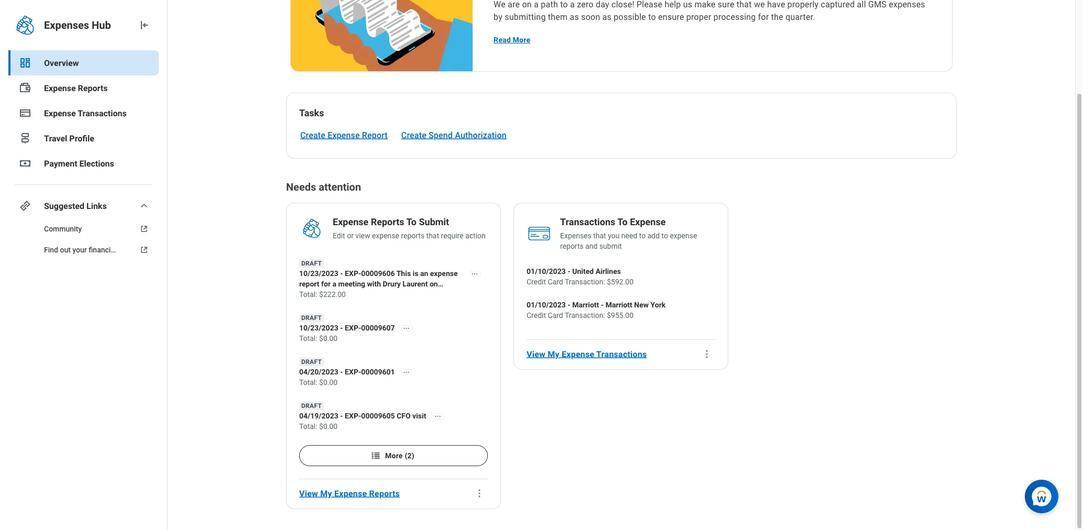 Task type: vqa. For each thing, say whether or not it's contained in the screenshot.
Tasks
yes



Task type: describe. For each thing, give the bounding box(es) containing it.
marriott -
[[573, 301, 604, 309]]

by
[[494, 12, 503, 22]]

authorization
[[455, 130, 507, 140]]

need
[[622, 231, 638, 240]]

credit inside the 01/10/2023 - united airlines credit card transaction: $592.00
[[527, 278, 546, 286]]

new
[[635, 301, 649, 309]]

path
[[541, 0, 558, 9]]

with
[[367, 280, 381, 288]]

transformation import image
[[138, 19, 150, 31]]

draft for 04/19/2023 - exp-00009605 cfo visit
[[301, 403, 322, 410]]

we are on a path to a zero day close! please help us make sure that we have properly captured all gms expenses by submitting them as soon as possible to ensure proper processing for the quarter.
[[494, 0, 926, 22]]

04/19/2023 - exp-00009605 cfo visit element
[[299, 411, 451, 422]]

(2)
[[405, 452, 415, 460]]

credit card transaction: $955.00 element
[[527, 310, 666, 321]]

create spend authorization
[[402, 130, 507, 140]]

link image
[[19, 200, 31, 212]]

total: $0.00 for 10/23/2023 - exp-00009607
[[299, 334, 338, 343]]

view my expense transactions button
[[523, 344, 651, 365]]

reports inside the transactions to expense expenses that you need to add to expense reports and submit
[[560, 242, 584, 251]]

draft for 04/20/2023 - exp-00009601
[[301, 359, 322, 366]]

read more button
[[490, 29, 535, 50]]

require
[[441, 231, 464, 240]]

submitting
[[505, 12, 546, 22]]

expense for submit
[[372, 231, 399, 240]]

travel profile
[[44, 133, 94, 143]]

to left add
[[639, 231, 646, 240]]

soon
[[581, 12, 601, 22]]

that inside the transactions to expense expenses that you need to add to expense reports and submit
[[594, 231, 606, 240]]

expenses that you need to add to expense reports and submit element
[[560, 231, 716, 252]]

find out your financial well-being
[[44, 246, 152, 254]]

10/23/2023 - exp-00009606 this is an expense report for a meeting with drury laurent on 10/23/23 element
[[299, 268, 488, 299]]

an
[[420, 269, 428, 278]]

financial
[[89, 246, 117, 254]]

to inside expense reports to submit edit or view expense reports that require action
[[407, 217, 417, 228]]

- for 00009605
[[340, 412, 343, 420]]

drury
[[383, 280, 401, 288]]

overview
[[44, 58, 79, 68]]

10/23/2023 for $222.00
[[299, 269, 339, 278]]

travel
[[44, 133, 67, 143]]

submit
[[419, 217, 449, 228]]

for inside 10/23/2023 - exp-00009606 this is an expense report for a meeting with drury laurent on 10/23/23
[[321, 280, 331, 288]]

quarter.
[[786, 12, 816, 22]]

suggested links element
[[8, 219, 159, 261]]

$222.00
[[319, 290, 346, 299]]

expenses inside the transactions to expense expenses that you need to add to expense reports and submit
[[560, 231, 592, 240]]

navigation pane region
[[0, 0, 168, 531]]

total: $0.00 element for 00009607
[[299, 333, 420, 344]]

task pay image
[[19, 82, 31, 94]]

draft for 10/23/2023 - exp-00009606 this is an expense report for a meeting with drury laurent on 10/23/23
[[301, 260, 322, 267]]

are
[[508, 0, 520, 9]]

day
[[596, 0, 610, 9]]

1 vertical spatial more
[[385, 452, 403, 460]]

exp- for 00009605
[[345, 412, 361, 420]]

being
[[134, 246, 152, 254]]

spend
[[429, 130, 453, 140]]

01/10/2023 - for credit
[[527, 301, 571, 309]]

list containing create expense report
[[287, 121, 944, 142]]

04/20/2023
[[299, 368, 339, 376]]

01/10/2023 - united airlines credit card transaction: $592.00
[[527, 267, 634, 286]]

transactions to expense expenses that you need to add to expense reports and submit
[[560, 217, 697, 251]]

is
[[413, 269, 419, 278]]

have
[[768, 0, 786, 9]]

your
[[73, 246, 87, 254]]

suggested links
[[44, 201, 107, 211]]

dollar image
[[19, 157, 31, 170]]

airlines
[[596, 267, 621, 276]]

that inside expense reports to submit edit or view expense reports that require action
[[427, 231, 439, 240]]

create for create expense report
[[300, 130, 326, 140]]

expense inside the transactions to expense expenses that you need to add to expense reports and submit
[[630, 217, 666, 228]]

exp- for 00009601
[[345, 368, 361, 376]]

gms
[[869, 0, 887, 9]]

add
[[648, 231, 660, 240]]

suggested links button
[[8, 193, 159, 219]]

transactions to expense element
[[560, 216, 666, 231]]

0 vertical spatial more
[[513, 36, 531, 44]]

expense reports link
[[8, 75, 159, 101]]

ext link image for community
[[138, 224, 150, 234]]

suggested
[[44, 201, 84, 211]]

00009605
[[361, 412, 395, 420]]

community
[[44, 225, 82, 233]]

visit
[[413, 412, 426, 420]]

expense reports to submit edit or view expense reports that require action
[[333, 217, 486, 240]]

exp- for 00009607
[[345, 324, 361, 332]]

expenses
[[889, 0, 926, 9]]

2 horizontal spatial a
[[570, 0, 575, 9]]

needs
[[286, 181, 316, 193]]

united
[[573, 267, 594, 276]]

00009601
[[361, 368, 395, 376]]

report
[[299, 280, 320, 288]]

tasks
[[299, 108, 324, 119]]

to inside the transactions to expense expenses that you need to add to expense reports and submit
[[618, 217, 628, 228]]

related actions vertical image for expense reports to submit
[[474, 489, 485, 499]]

reports inside button
[[369, 489, 400, 499]]

$955.00
[[607, 311, 634, 320]]

my for expense reports to submit
[[320, 489, 332, 499]]

$592.00
[[607, 278, 634, 286]]

payment elections link
[[8, 151, 159, 176]]

to up them
[[561, 0, 568, 9]]

community link
[[8, 219, 159, 240]]

processing
[[714, 12, 756, 22]]

exp- for 00009606
[[345, 269, 361, 278]]

us
[[684, 0, 693, 9]]

credit card transaction: $592.00 element
[[527, 277, 634, 287]]

payment
[[44, 159, 77, 169]]

total: $0.00 element for 00009601
[[299, 378, 420, 388]]

reports for expense reports
[[78, 83, 108, 93]]

create spend authorization link
[[400, 129, 508, 142]]

or
[[347, 231, 354, 240]]

you
[[608, 231, 620, 240]]

to down the please
[[649, 12, 656, 22]]

read
[[494, 36, 511, 44]]

expenses hub
[[44, 19, 111, 31]]

total: $0.00 for 04/19/2023 - exp-00009605 cfo visit
[[299, 422, 338, 431]]

$0.00 for 10/23/2023
[[319, 334, 338, 343]]

possible
[[614, 12, 646, 22]]



Task type: locate. For each thing, give the bounding box(es) containing it.
laurent
[[403, 280, 428, 288]]

expense reports to submit element
[[333, 216, 449, 231]]

total: up 04/20/2023
[[299, 334, 318, 343]]

that
[[737, 0, 752, 9], [427, 231, 439, 240], [594, 231, 606, 240]]

related actions image right visit
[[434, 413, 442, 420]]

1 total: from the top
[[299, 290, 318, 299]]

2 horizontal spatial that
[[737, 0, 752, 9]]

1 horizontal spatial to
[[618, 217, 628, 228]]

1 horizontal spatial related actions image
[[434, 413, 442, 420]]

01/10/2023 - inside '01/10/2023 - marriott - marriott new york credit card transaction: $955.00'
[[527, 301, 571, 309]]

to up need
[[618, 217, 628, 228]]

1 vertical spatial card
[[548, 311, 563, 320]]

2 total: from the top
[[299, 334, 318, 343]]

please
[[637, 0, 663, 9]]

1 card from the top
[[548, 278, 563, 286]]

1 vertical spatial related actions vertical image
[[474, 489, 485, 499]]

reports left the and
[[560, 242, 584, 251]]

1 10/23/2023 from the top
[[299, 269, 339, 278]]

create expense report link
[[299, 129, 389, 142]]

exp- inside 10/23/2023 - exp-00009606 this is an expense report for a meeting with drury laurent on 10/23/23
[[345, 269, 361, 278]]

view for transactions to expense
[[527, 349, 546, 359]]

total: $222.00 element
[[299, 289, 488, 300]]

1 ext link image from the top
[[138, 224, 150, 234]]

to right add
[[662, 231, 668, 240]]

0 vertical spatial on
[[522, 0, 532, 9]]

total: $0.00 element for 00009605
[[299, 422, 451, 432]]

view
[[356, 231, 370, 240]]

1 horizontal spatial related actions vertical image
[[702, 349, 712, 360]]

$0.00 down 04/20/2023
[[319, 378, 338, 387]]

that inside we are on a path to a zero day close! please help us make sure that we have properly captured all gms expenses by submitting them as soon as possible to ensure proper processing for the quarter.
[[737, 0, 752, 9]]

1 to from the left
[[407, 217, 417, 228]]

view inside "view my expense transactions" button
[[527, 349, 546, 359]]

total: $222.00
[[299, 290, 346, 299]]

as down day
[[603, 12, 612, 22]]

$0.00
[[319, 334, 338, 343], [319, 378, 338, 387], [319, 422, 338, 431]]

draft up report
[[301, 260, 322, 267]]

-
[[340, 269, 343, 278], [340, 324, 343, 332], [340, 368, 343, 376], [340, 412, 343, 420]]

4 draft from the top
[[301, 403, 322, 410]]

2 vertical spatial total: $0.00 element
[[299, 422, 451, 432]]

1 vertical spatial view
[[299, 489, 318, 499]]

2 vertical spatial transactions
[[597, 349, 647, 359]]

expense inside the transactions to expense expenses that you need to add to expense reports and submit
[[670, 231, 697, 240]]

reports down expense reports to submit element
[[401, 231, 425, 240]]

0 vertical spatial 01/10/2023 -
[[527, 267, 571, 276]]

2 to from the left
[[618, 217, 628, 228]]

0 horizontal spatial that
[[427, 231, 439, 240]]

card inside '01/10/2023 - marriott - marriott new york credit card transaction: $955.00'
[[548, 311, 563, 320]]

0 vertical spatial $0.00
[[319, 334, 338, 343]]

0 horizontal spatial related actions image
[[403, 369, 410, 376]]

draft up 04/20/2023
[[301, 359, 322, 366]]

card
[[548, 278, 563, 286], [548, 311, 563, 320]]

and
[[586, 242, 598, 251]]

0 vertical spatial reports
[[401, 231, 425, 240]]

1 transaction: from the top
[[565, 278, 605, 286]]

01/10/2023 - up credit card transaction: $592.00 element
[[527, 267, 571, 276]]

a left zero
[[570, 0, 575, 9]]

01/10/2023 - down credit card transaction: $592.00 element
[[527, 301, 571, 309]]

ext link image inside the community link
[[138, 224, 150, 234]]

1 horizontal spatial on
[[522, 0, 532, 9]]

draft
[[301, 260, 322, 267], [301, 315, 322, 322], [301, 359, 322, 366], [301, 403, 322, 410]]

elections
[[79, 159, 114, 169]]

transaction: down marriott -
[[565, 311, 605, 320]]

total: down report
[[299, 290, 318, 299]]

transactions inside the transactions to expense expenses that you need to add to expense reports and submit
[[560, 217, 616, 228]]

2 ext link image from the top
[[138, 245, 150, 255]]

well-
[[118, 246, 134, 254]]

view my expense reports button
[[295, 483, 404, 504]]

cfo
[[397, 412, 411, 420]]

0 horizontal spatial related actions image
[[403, 325, 410, 332]]

total: down the 04/19/2023
[[299, 422, 318, 431]]

1 vertical spatial related actions image
[[434, 413, 442, 420]]

exp- right 04/20/2023
[[345, 368, 361, 376]]

10/23/2023 for $0.00
[[299, 324, 339, 332]]

0 vertical spatial for
[[758, 12, 769, 22]]

needs attention
[[286, 181, 361, 193]]

- right the 04/19/2023
[[340, 412, 343, 420]]

read more
[[494, 36, 531, 44]]

- right 04/20/2023
[[340, 368, 343, 376]]

exp- right the 04/19/2023
[[345, 412, 361, 420]]

reports up "edit or view expense reports that require action" element
[[371, 217, 405, 228]]

my for transactions to expense
[[548, 349, 560, 359]]

1 vertical spatial total: $0.00 element
[[299, 378, 420, 388]]

2 $0.00 from the top
[[319, 378, 338, 387]]

create
[[300, 130, 326, 140], [402, 130, 427, 140]]

card up '01/10/2023 - marriott - marriott new york credit card transaction: $955.00'
[[548, 278, 563, 286]]

them
[[548, 12, 568, 22]]

1 vertical spatial on
[[430, 280, 438, 288]]

$0.00 down the 10/23/2023 - exp-00009607
[[319, 334, 338, 343]]

reports down "list view" image
[[369, 489, 400, 499]]

for up 'total: $222.00'
[[321, 280, 331, 288]]

ext link image inside find out your financial well-being link
[[138, 245, 150, 255]]

expense right an
[[430, 269, 458, 278]]

total: for 10/23/2023 - exp-00009607
[[299, 334, 318, 343]]

1 vertical spatial reports
[[371, 217, 405, 228]]

$0.00 down the 04/19/2023
[[319, 422, 338, 431]]

that up the and
[[594, 231, 606, 240]]

1 vertical spatial total: $0.00
[[299, 378, 338, 387]]

3 draft from the top
[[301, 359, 322, 366]]

00009607
[[361, 324, 395, 332]]

related actions image inside "04/19/2023 - exp-00009605 cfo visit" element
[[434, 413, 442, 420]]

0 horizontal spatial a
[[333, 280, 337, 288]]

more right the read
[[513, 36, 531, 44]]

2 create from the left
[[402, 130, 427, 140]]

1 vertical spatial for
[[321, 280, 331, 288]]

view for expense reports to submit
[[299, 489, 318, 499]]

view inside view my expense reports button
[[299, 489, 318, 499]]

transactions down '$955.00'
[[597, 349, 647, 359]]

total: $0.00 down the 10/23/2023 - exp-00009607
[[299, 334, 338, 343]]

hub
[[92, 19, 111, 31]]

3 total: $0.00 from the top
[[299, 422, 338, 431]]

dashboard image
[[19, 57, 31, 69]]

0 horizontal spatial reports
[[401, 231, 425, 240]]

0 vertical spatial credit
[[527, 278, 546, 286]]

related actions image for 10/23/2023 - exp-00009606 this is an expense report for a meeting with drury laurent on 10/23/23
[[471, 270, 479, 278]]

1 draft from the top
[[301, 260, 322, 267]]

related actions vertical image for transactions to expense
[[702, 349, 712, 360]]

1 - from the top
[[340, 269, 343, 278]]

view my expense reports
[[299, 489, 400, 499]]

1 $0.00 from the top
[[319, 334, 338, 343]]

1 horizontal spatial view
[[527, 349, 546, 359]]

to
[[407, 217, 417, 228], [618, 217, 628, 228]]

view my expense transactions
[[527, 349, 647, 359]]

total: $0.00 down the 04/19/2023
[[299, 422, 338, 431]]

out
[[60, 246, 71, 254]]

1 vertical spatial credit
[[527, 311, 546, 320]]

10/23/2023 - exp-00009607
[[299, 324, 395, 332]]

total: $0.00 down 04/20/2023
[[299, 378, 338, 387]]

2 vertical spatial reports
[[369, 489, 400, 499]]

0 vertical spatial 10/23/2023
[[299, 269, 339, 278]]

report
[[362, 130, 388, 140]]

1 credit from the top
[[527, 278, 546, 286]]

2 exp- from the top
[[345, 324, 361, 332]]

reports inside expense reports to submit edit or view expense reports that require action
[[401, 231, 425, 240]]

total: for 04/20/2023 - exp-00009601
[[299, 378, 318, 387]]

close!
[[612, 0, 635, 9]]

1 exp- from the top
[[345, 269, 361, 278]]

1 vertical spatial transaction:
[[565, 311, 605, 320]]

01/10/2023 - for transaction:
[[527, 267, 571, 276]]

as
[[570, 12, 579, 22], [603, 12, 612, 22]]

0 horizontal spatial create
[[300, 130, 326, 140]]

0 horizontal spatial expenses
[[44, 19, 89, 31]]

transactions up the and
[[560, 217, 616, 228]]

related actions image right the '00009601'
[[403, 369, 410, 376]]

0 vertical spatial related actions image
[[403, 369, 410, 376]]

that down submit
[[427, 231, 439, 240]]

0 vertical spatial related actions image
[[471, 270, 479, 278]]

1 vertical spatial expenses
[[560, 231, 592, 240]]

total: $0.00 for 04/20/2023 - exp-00009601
[[299, 378, 338, 387]]

related actions image right the 00009607
[[403, 325, 410, 332]]

sure
[[718, 0, 735, 9]]

1 vertical spatial $0.00
[[319, 378, 338, 387]]

draft for 10/23/2023 - exp-00009607
[[301, 315, 322, 322]]

2 draft from the top
[[301, 315, 322, 322]]

1 horizontal spatial related actions image
[[471, 270, 479, 278]]

edit or view expense reports that require action element
[[333, 231, 486, 241]]

2 vertical spatial total: $0.00
[[299, 422, 338, 431]]

1 horizontal spatial expense
[[430, 269, 458, 278]]

exp-
[[345, 269, 361, 278], [345, 324, 361, 332], [345, 368, 361, 376], [345, 412, 361, 420]]

submit
[[600, 242, 622, 251]]

2 credit from the top
[[527, 311, 546, 320]]

1 total: $0.00 from the top
[[299, 334, 338, 343]]

view
[[527, 349, 546, 359], [299, 489, 318, 499]]

links
[[86, 201, 107, 211]]

0 vertical spatial view
[[527, 349, 546, 359]]

related actions image inside 04/20/2023 - exp-00009601 element
[[403, 369, 410, 376]]

ext link image for find out your financial well-being
[[138, 245, 150, 255]]

we
[[754, 0, 765, 9]]

expense down expense reports to submit element
[[372, 231, 399, 240]]

04/19/2023
[[299, 412, 339, 420]]

2 01/10/2023 - from the top
[[527, 301, 571, 309]]

0 vertical spatial card
[[548, 278, 563, 286]]

10/23/2023 inside 10/23/2023 - exp-00009606 this is an expense report for a meeting with drury laurent on 10/23/23
[[299, 269, 339, 278]]

as left soon
[[570, 12, 579, 22]]

3 exp- from the top
[[345, 368, 361, 376]]

0 vertical spatial ext link image
[[138, 224, 150, 234]]

york
[[651, 301, 666, 309]]

payment elections
[[44, 159, 114, 169]]

related actions image
[[471, 270, 479, 278], [403, 325, 410, 332]]

expense transactions
[[44, 108, 127, 118]]

expense inside expense reports to submit edit or view expense reports that require action
[[333, 217, 369, 228]]

a left path
[[534, 0, 539, 9]]

3 $0.00 from the top
[[319, 422, 338, 431]]

that left 'we'
[[737, 0, 752, 9]]

more left (2)
[[385, 452, 403, 460]]

this
[[397, 269, 411, 278]]

0 horizontal spatial view
[[299, 489, 318, 499]]

0 horizontal spatial my
[[320, 489, 332, 499]]

total: $0.00 element
[[299, 333, 420, 344], [299, 378, 420, 388], [299, 422, 451, 432]]

0 vertical spatial transactions
[[78, 108, 127, 118]]

expense
[[372, 231, 399, 240], [670, 231, 697, 240], [430, 269, 458, 278]]

1 vertical spatial transactions
[[560, 217, 616, 228]]

2 total: $0.00 from the top
[[299, 378, 338, 387]]

2 10/23/2023 from the top
[[299, 324, 339, 332]]

transactions inside navigation pane region
[[78, 108, 127, 118]]

- inside 10/23/2023 - exp-00009606 this is an expense report for a meeting with drury laurent on 10/23/23
[[340, 269, 343, 278]]

we
[[494, 0, 506, 9]]

create inside "link"
[[402, 130, 427, 140]]

3 total: from the top
[[299, 378, 318, 387]]

for
[[758, 12, 769, 22], [321, 280, 331, 288]]

2 transaction: from the top
[[565, 311, 605, 320]]

4 exp- from the top
[[345, 412, 361, 420]]

1 horizontal spatial reports
[[560, 242, 584, 251]]

related actions image
[[403, 369, 410, 376], [434, 413, 442, 420]]

2 - from the top
[[340, 324, 343, 332]]

related actions image for 04/20/2023 - exp-00009601
[[403, 369, 410, 376]]

expenses left hub on the top
[[44, 19, 89, 31]]

to up "edit or view expense reports that require action" element
[[407, 217, 417, 228]]

0 horizontal spatial expense
[[372, 231, 399, 240]]

overview link
[[8, 50, 159, 75]]

edit
[[333, 231, 345, 240]]

create expense report
[[300, 130, 388, 140]]

2 card from the top
[[548, 311, 563, 320]]

expenses hub element
[[44, 18, 129, 33]]

- for 00009601
[[340, 368, 343, 376]]

help
[[665, 0, 681, 9]]

exp- up meeting
[[345, 269, 361, 278]]

create left spend
[[402, 130, 427, 140]]

profile
[[69, 133, 94, 143]]

expense inside expense reports to submit edit or view expense reports that require action
[[372, 231, 399, 240]]

ext link image
[[138, 224, 150, 234], [138, 245, 150, 255]]

for inside we are on a path to a zero day close! please help us make sure that we have properly captured all gms expenses by submitting them as soon as possible to ensure proper processing for the quarter.
[[758, 12, 769, 22]]

1 horizontal spatial for
[[758, 12, 769, 22]]

ext link image up being at top
[[138, 224, 150, 234]]

card inside the 01/10/2023 - united airlines credit card transaction: $592.00
[[548, 278, 563, 286]]

0 vertical spatial related actions vertical image
[[702, 349, 712, 360]]

1 vertical spatial reports
[[560, 242, 584, 251]]

list
[[287, 121, 944, 142]]

on inside 10/23/2023 - exp-00009606 this is an expense report for a meeting with drury laurent on 10/23/23
[[430, 280, 438, 288]]

2 vertical spatial $0.00
[[319, 422, 338, 431]]

4 - from the top
[[340, 412, 343, 420]]

- for 00009607
[[340, 324, 343, 332]]

expense right add
[[670, 231, 697, 240]]

transaction: down the united
[[565, 278, 605, 286]]

10/23/2023 down 'total: $222.00'
[[299, 324, 339, 332]]

- down "$222.00"
[[340, 324, 343, 332]]

total: $0.00 element down 00009605
[[299, 422, 451, 432]]

1 vertical spatial 10/23/2023
[[299, 324, 339, 332]]

0 vertical spatial reports
[[78, 83, 108, 93]]

0 vertical spatial total: $0.00 element
[[299, 333, 420, 344]]

credit card image
[[19, 107, 31, 120]]

credit inside '01/10/2023 - marriott - marriott new york credit card transaction: $955.00'
[[527, 311, 546, 320]]

on inside we are on a path to a zero day close! please help us make sure that we have properly captured all gms expenses by submitting them as soon as possible to ensure proper processing for the quarter.
[[522, 0, 532, 9]]

find out your financial well-being link
[[8, 240, 159, 261]]

a inside 10/23/2023 - exp-00009606 this is an expense report for a meeting with drury laurent on 10/23/23
[[333, 280, 337, 288]]

total: for 04/19/2023 - exp-00009605 cfo visit
[[299, 422, 318, 431]]

04/20/2023 - exp-00009601
[[299, 368, 395, 376]]

0 horizontal spatial as
[[570, 12, 579, 22]]

3 - from the top
[[340, 368, 343, 376]]

1 vertical spatial 01/10/2023 -
[[527, 301, 571, 309]]

0 horizontal spatial more
[[385, 452, 403, 460]]

card down credit card transaction: $592.00 element
[[548, 311, 563, 320]]

more
[[513, 36, 531, 44], [385, 452, 403, 460]]

2 horizontal spatial expense
[[670, 231, 697, 240]]

1 horizontal spatial as
[[603, 12, 612, 22]]

1 horizontal spatial a
[[534, 0, 539, 9]]

a up "$222.00"
[[333, 280, 337, 288]]

on right laurent
[[430, 280, 438, 288]]

chevron down small image
[[138, 200, 150, 212]]

1 vertical spatial my
[[320, 489, 332, 499]]

04/20/2023 - exp-00009601 element
[[299, 367, 420, 378]]

$0.00 for 04/19/2023
[[319, 422, 338, 431]]

exp- down "$222.00"
[[345, 324, 361, 332]]

meeting
[[338, 280, 365, 288]]

1 create from the left
[[300, 130, 326, 140]]

action
[[466, 231, 486, 240]]

more (2) button
[[299, 446, 488, 467]]

travel profile link
[[8, 126, 159, 151]]

1 vertical spatial related actions image
[[403, 325, 410, 332]]

$0.00 for 04/20/2023
[[319, 378, 338, 387]]

1 as from the left
[[570, 12, 579, 22]]

transactions down expense reports link
[[78, 108, 127, 118]]

reports for expense reports to submit edit or view expense reports that require action
[[371, 217, 405, 228]]

10/23/23
[[299, 290, 330, 299]]

transaction: inside the 01/10/2023 - united airlines credit card transaction: $592.00
[[565, 278, 605, 286]]

reports inside expense reports to submit edit or view expense reports that require action
[[371, 217, 405, 228]]

1 total: $0.00 element from the top
[[299, 333, 420, 344]]

proper
[[687, 12, 712, 22]]

more (2)
[[385, 452, 415, 460]]

0 horizontal spatial related actions vertical image
[[474, 489, 485, 499]]

0 horizontal spatial for
[[321, 280, 331, 288]]

transactions inside button
[[597, 349, 647, 359]]

1 vertical spatial ext link image
[[138, 245, 150, 255]]

properly
[[788, 0, 819, 9]]

- for 00009606
[[340, 269, 343, 278]]

related actions vertical image
[[702, 349, 712, 360], [474, 489, 485, 499]]

00009606
[[361, 269, 395, 278]]

04/19/2023 - exp-00009605 cfo visit
[[299, 412, 426, 420]]

0 vertical spatial total: $0.00
[[299, 334, 338, 343]]

related actions image for 04/19/2023 - exp-00009605 cfo visit
[[434, 413, 442, 420]]

1 horizontal spatial create
[[402, 130, 427, 140]]

for down 'we'
[[758, 12, 769, 22]]

0 vertical spatial expenses
[[44, 19, 89, 31]]

0 horizontal spatial on
[[430, 280, 438, 288]]

total: down 04/20/2023
[[299, 378, 318, 387]]

reports
[[401, 231, 425, 240], [560, 242, 584, 251]]

transaction: inside '01/10/2023 - marriott - marriott new york credit card transaction: $955.00'
[[565, 311, 605, 320]]

- up meeting
[[340, 269, 343, 278]]

ext link image right the well-
[[138, 245, 150, 255]]

draft up the 04/19/2023
[[301, 403, 322, 410]]

expenses inside "expenses hub" element
[[44, 19, 89, 31]]

01/10/2023 - inside the 01/10/2023 - united airlines credit card transaction: $592.00
[[527, 267, 571, 276]]

0 vertical spatial transaction:
[[565, 278, 605, 286]]

1 01/10/2023 - from the top
[[527, 267, 571, 276]]

to
[[561, 0, 568, 9], [649, 12, 656, 22], [639, 231, 646, 240], [662, 231, 668, 240]]

reports up expense transactions
[[78, 83, 108, 93]]

3 total: $0.00 element from the top
[[299, 422, 451, 432]]

create down tasks
[[300, 130, 326, 140]]

2 total: $0.00 element from the top
[[299, 378, 420, 388]]

expense for 00009606
[[430, 269, 458, 278]]

expenses up the and
[[560, 231, 592, 240]]

related actions image down action
[[471, 270, 479, 278]]

timeline milestone image
[[19, 132, 31, 145]]

expense inside 10/23/2023 - exp-00009606 this is an expense report for a meeting with drury laurent on 10/23/23
[[430, 269, 458, 278]]

2 as from the left
[[603, 12, 612, 22]]

total: $0.00 element down the 10/23/2023 - exp-00009607
[[299, 333, 420, 344]]

related actions image inside 10/23/2023 - exp-00009607 element
[[403, 325, 410, 332]]

zero
[[577, 0, 594, 9]]

create for create spend authorization
[[402, 130, 427, 140]]

01/10/2023 - marriott - marriott new york credit card transaction: $955.00
[[527, 301, 666, 320]]

reports inside navigation pane region
[[78, 83, 108, 93]]

on up submitting
[[522, 0, 532, 9]]

0 horizontal spatial to
[[407, 217, 417, 228]]

expense reports
[[44, 83, 108, 93]]

01/10/2023 -
[[527, 267, 571, 276], [527, 301, 571, 309]]

reports
[[78, 83, 108, 93], [371, 217, 405, 228], [369, 489, 400, 499]]

list view image
[[371, 451, 381, 461]]

1 horizontal spatial my
[[548, 349, 560, 359]]

1 horizontal spatial that
[[594, 231, 606, 240]]

total: for 10/23/2023 - exp-00009606 this is an expense report for a meeting with drury laurent on 10/23/23
[[299, 290, 318, 299]]

10/23/2023 - exp-00009607 element
[[299, 323, 420, 333]]

total: $0.00 element down the 04/20/2023 - exp-00009601
[[299, 378, 420, 388]]

0 vertical spatial my
[[548, 349, 560, 359]]

10/23/2023 up report
[[299, 269, 339, 278]]

all
[[857, 0, 866, 9]]

4 total: from the top
[[299, 422, 318, 431]]

1 horizontal spatial more
[[513, 36, 531, 44]]

draft down 10/23/23
[[301, 315, 322, 322]]

related actions image inside 10/23/2023 - exp-00009606 this is an expense report for a meeting with drury laurent on 10/23/23 'element'
[[471, 270, 479, 278]]

1 horizontal spatial expenses
[[560, 231, 592, 240]]

related actions image for 10/23/2023 - exp-00009607
[[403, 325, 410, 332]]



